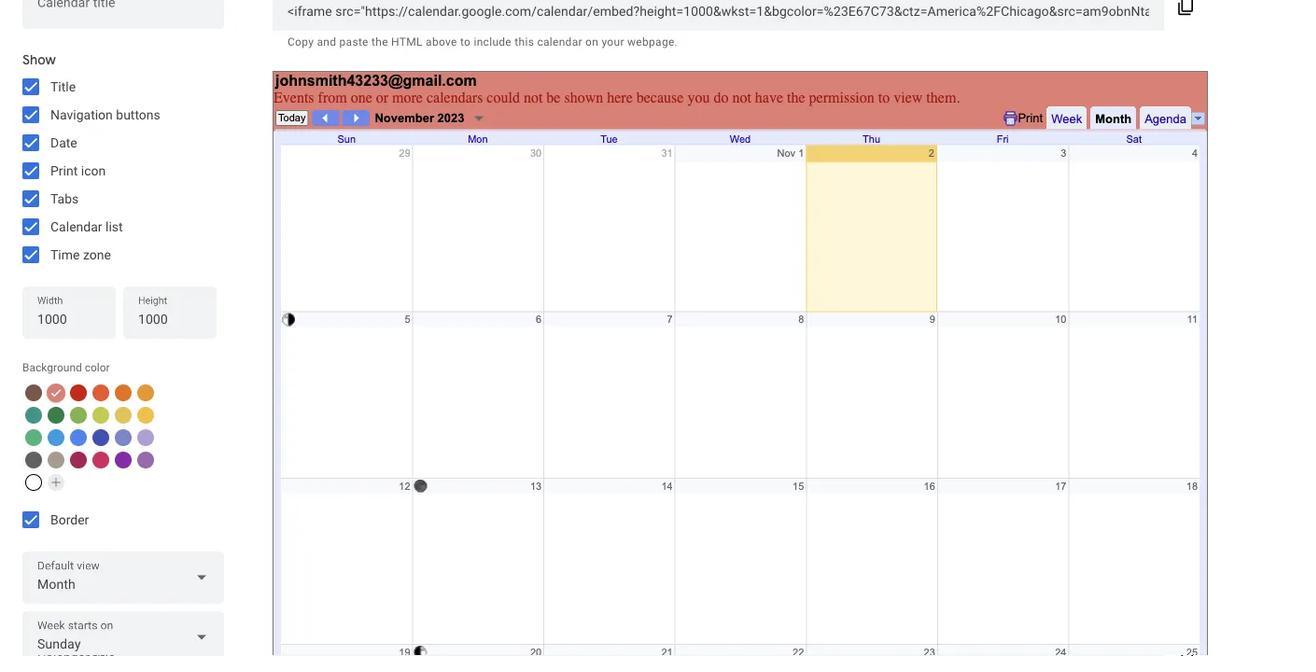 Task type: vqa. For each thing, say whether or not it's contained in the screenshot.
"7" Element
no



Task type: describe. For each thing, give the bounding box(es) containing it.
basil menu item
[[48, 407, 64, 424]]

show
[[22, 51, 56, 68]]

icon
[[81, 163, 106, 178]]

zone
[[83, 247, 111, 262]]

eucalyptus menu item
[[25, 407, 42, 424]]

wisteria menu item
[[137, 429, 154, 446]]

to
[[460, 35, 471, 49]]

include
[[474, 35, 512, 49]]

sage menu item
[[25, 429, 42, 446]]

cocoa menu item
[[25, 385, 42, 401]]

calendar list
[[50, 219, 123, 234]]

tangerine menu item
[[92, 385, 109, 401]]

background color
[[22, 361, 110, 374]]

mango menu item
[[137, 385, 154, 401]]

list
[[105, 219, 123, 234]]

webpage.
[[627, 35, 678, 49]]

tabs
[[50, 191, 79, 206]]

and
[[317, 35, 336, 49]]

graphite menu item
[[25, 452, 42, 469]]

time zone
[[50, 247, 111, 262]]

navigation buttons
[[50, 107, 160, 122]]

cobalt menu item
[[70, 429, 87, 446]]

lavender menu item
[[115, 429, 132, 446]]

pumpkin menu item
[[115, 385, 132, 401]]

background
[[22, 361, 82, 374]]

color
[[85, 361, 110, 374]]

the
[[372, 35, 388, 49]]

buttons
[[116, 107, 160, 122]]

calendar
[[537, 35, 582, 49]]

avocado menu item
[[92, 407, 109, 424]]

copy
[[288, 35, 314, 49]]

html
[[391, 35, 423, 49]]

grape menu item
[[115, 452, 132, 469]]

tomato menu item
[[70, 385, 87, 401]]



Task type: locate. For each thing, give the bounding box(es) containing it.
None number field
[[37, 306, 101, 333], [138, 306, 202, 333], [37, 306, 101, 333], [138, 306, 202, 333]]

add custom color menu item
[[48, 474, 64, 491]]

your
[[602, 35, 624, 49]]

birch menu item
[[48, 452, 64, 469]]

None text field
[[288, 0, 1149, 25]]

border
[[50, 512, 89, 527]]

on
[[585, 35, 599, 49]]

radicchio menu item
[[70, 452, 87, 469]]

citron menu item
[[115, 407, 132, 424]]

copy and paste the html above to include this calendar on your webpage.
[[288, 35, 678, 49]]

navigation
[[50, 107, 113, 122]]

None text field
[[37, 0, 209, 23]]

print
[[50, 163, 78, 178]]

print icon
[[50, 163, 106, 178]]

amethyst menu item
[[137, 452, 154, 469]]

flamingo menu item
[[47, 384, 65, 402]]

blueberry menu item
[[92, 429, 109, 446]]

pistachio menu item
[[70, 407, 87, 424]]

time
[[50, 247, 80, 262]]

banana menu item
[[137, 407, 154, 424]]

this
[[515, 35, 534, 49]]

calendar color menu item
[[25, 474, 42, 491]]

cherry blossom menu item
[[92, 452, 109, 469]]

title
[[50, 79, 76, 94]]

calendar
[[50, 219, 102, 234]]

paste
[[339, 35, 369, 49]]

date
[[50, 135, 77, 150]]

above
[[426, 35, 457, 49]]

None field
[[22, 552, 224, 604], [22, 612, 224, 656], [22, 552, 224, 604], [22, 612, 224, 656]]

peacock menu item
[[48, 429, 64, 446]]



